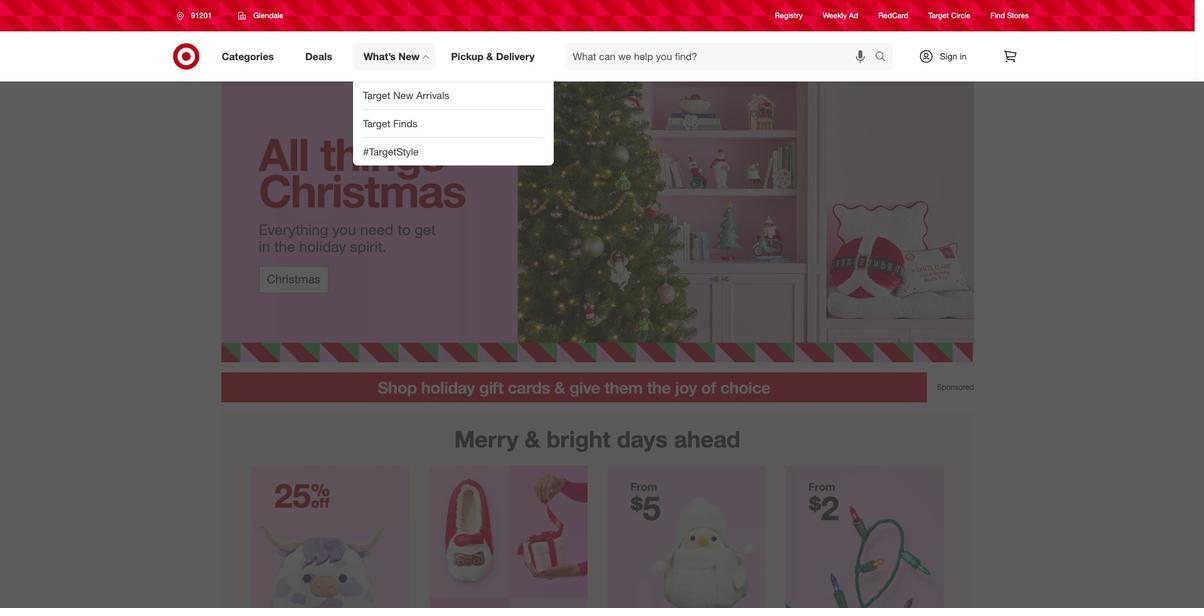 Task type: describe. For each thing, give the bounding box(es) containing it.
25 
[[274, 476, 330, 516]]

target for target new arrivals
[[363, 89, 390, 101]]

find stores link
[[991, 10, 1029, 21]]

what's new
[[364, 50, 420, 62]]

from for $2
[[809, 481, 835, 494]]

christmas
[[267, 273, 320, 286]]

#targetstyle
[[363, 145, 419, 158]]

target circle link
[[929, 10, 971, 21]]

all things christmas image
[[221, 82, 974, 363]]

get
[[415, 221, 436, 239]]

search button
[[869, 43, 899, 73]]

to
[[398, 221, 411, 239]]

spirit.
[[350, 238, 386, 256]]

sign in
[[940, 51, 967, 61]]

target new arrivals link
[[353, 82, 554, 109]]

everything you need to get in the holiday spirit.
[[259, 221, 436, 256]]

the
[[274, 238, 295, 256]]

merry & bright days ahead
[[454, 425, 740, 453]]

ahead
[[674, 425, 740, 453]]

you
[[332, 221, 356, 239]]

circle
[[951, 11, 971, 20]]

bright
[[547, 425, 611, 453]]

stores
[[1007, 11, 1029, 20]]

target for target circle
[[929, 11, 949, 20]]

merry
[[454, 425, 518, 453]]

weekly ad
[[823, 11, 858, 20]]

deals link
[[295, 43, 348, 70]]

sign
[[940, 51, 958, 61]]

what's new link
[[353, 43, 435, 70]]

glendale button
[[230, 4, 292, 27]]

categories link
[[211, 43, 290, 70]]

91201 button
[[168, 4, 225, 27]]

what's
[[364, 50, 396, 62]]

25
[[274, 476, 311, 516]]

ad
[[849, 11, 858, 20]]

arrivals
[[416, 89, 449, 101]]

target new arrivals
[[363, 89, 449, 101]]



Task type: vqa. For each thing, say whether or not it's contained in the screenshot.
the 'copy'
no



Task type: locate. For each thing, give the bounding box(es) containing it.
new up finds
[[393, 89, 413, 101]]

1 vertical spatial in
[[259, 238, 270, 256]]

new inside what's new 'link'
[[399, 50, 420, 62]]

What can we help you find? suggestions appear below search field
[[565, 43, 878, 70]]

from $2
[[809, 481, 840, 528]]

from inside 'from $5'
[[631, 481, 657, 494]]

from for $5
[[631, 481, 657, 494]]

glendale
[[253, 11, 283, 20]]

0 horizontal spatial &
[[486, 50, 493, 62]]

new
[[399, 50, 420, 62], [393, 89, 413, 101]]

$2
[[809, 488, 840, 528]]

redcard link
[[879, 10, 909, 21]]

new inside the target new arrivals link
[[393, 89, 413, 101]]

in inside the everything you need to get in the holiday spirit.
[[259, 238, 270, 256]]

1 horizontal spatial &
[[525, 425, 540, 453]]

0 horizontal spatial in
[[259, 238, 270, 256]]

find
[[991, 11, 1005, 20]]

finds
[[393, 117, 418, 130]]

registry link
[[775, 10, 803, 21]]

0 vertical spatial &
[[486, 50, 493, 62]]

find stores
[[991, 11, 1029, 20]]

target finds
[[363, 117, 418, 130]]

0 vertical spatial in
[[960, 51, 967, 61]]

days
[[617, 425, 668, 453]]

weekly
[[823, 11, 847, 20]]

target for target finds
[[363, 117, 390, 130]]

0 horizontal spatial from
[[631, 481, 657, 494]]

& left bright
[[525, 425, 540, 453]]

1 vertical spatial target
[[363, 89, 390, 101]]

in right sign
[[960, 51, 967, 61]]

new for what's
[[399, 50, 420, 62]]

categories
[[222, 50, 274, 62]]

& for pickup
[[486, 50, 493, 62]]

& for merry
[[525, 425, 540, 453]]

registry
[[775, 11, 803, 20]]

in left the
[[259, 238, 270, 256]]

holiday
[[299, 238, 346, 256]]


[[311, 476, 330, 516]]

&
[[486, 50, 493, 62], [525, 425, 540, 453]]

1 vertical spatial new
[[393, 89, 413, 101]]

christmas button
[[259, 266, 329, 293]]

target up target finds
[[363, 89, 390, 101]]

1 from from the left
[[631, 481, 657, 494]]

1 horizontal spatial from
[[809, 481, 835, 494]]

everything
[[259, 221, 328, 239]]

pickup & delivery link
[[440, 43, 550, 70]]

from $5
[[631, 481, 661, 528]]

target
[[929, 11, 949, 20], [363, 89, 390, 101], [363, 117, 390, 130]]

target left finds
[[363, 117, 390, 130]]

new right what's
[[399, 50, 420, 62]]

from
[[631, 481, 657, 494], [809, 481, 835, 494]]

search
[[869, 51, 899, 64]]

target circle
[[929, 11, 971, 20]]

advertisement region
[[221, 373, 974, 403]]

target left circle
[[929, 11, 949, 20]]

target finds link
[[353, 110, 554, 137]]

2 vertical spatial target
[[363, 117, 390, 130]]

1 horizontal spatial in
[[960, 51, 967, 61]]

pickup
[[451, 50, 484, 62]]

need
[[360, 221, 394, 239]]

weekly ad link
[[823, 10, 858, 21]]

0 vertical spatial target
[[929, 11, 949, 20]]

from inside from $2
[[809, 481, 835, 494]]

0 vertical spatial new
[[399, 50, 420, 62]]

$5
[[631, 488, 661, 528]]

91201
[[191, 11, 212, 20]]

pickup & delivery
[[451, 50, 535, 62]]

deals
[[305, 50, 332, 62]]

1 vertical spatial &
[[525, 425, 540, 453]]

in
[[960, 51, 967, 61], [259, 238, 270, 256]]

delivery
[[496, 50, 535, 62]]

& right "pickup"
[[486, 50, 493, 62]]

sign in link
[[908, 43, 986, 70]]

2 from from the left
[[809, 481, 835, 494]]

redcard
[[879, 11, 909, 20]]

new for target
[[393, 89, 413, 101]]

#targetstyle link
[[353, 138, 554, 166]]



